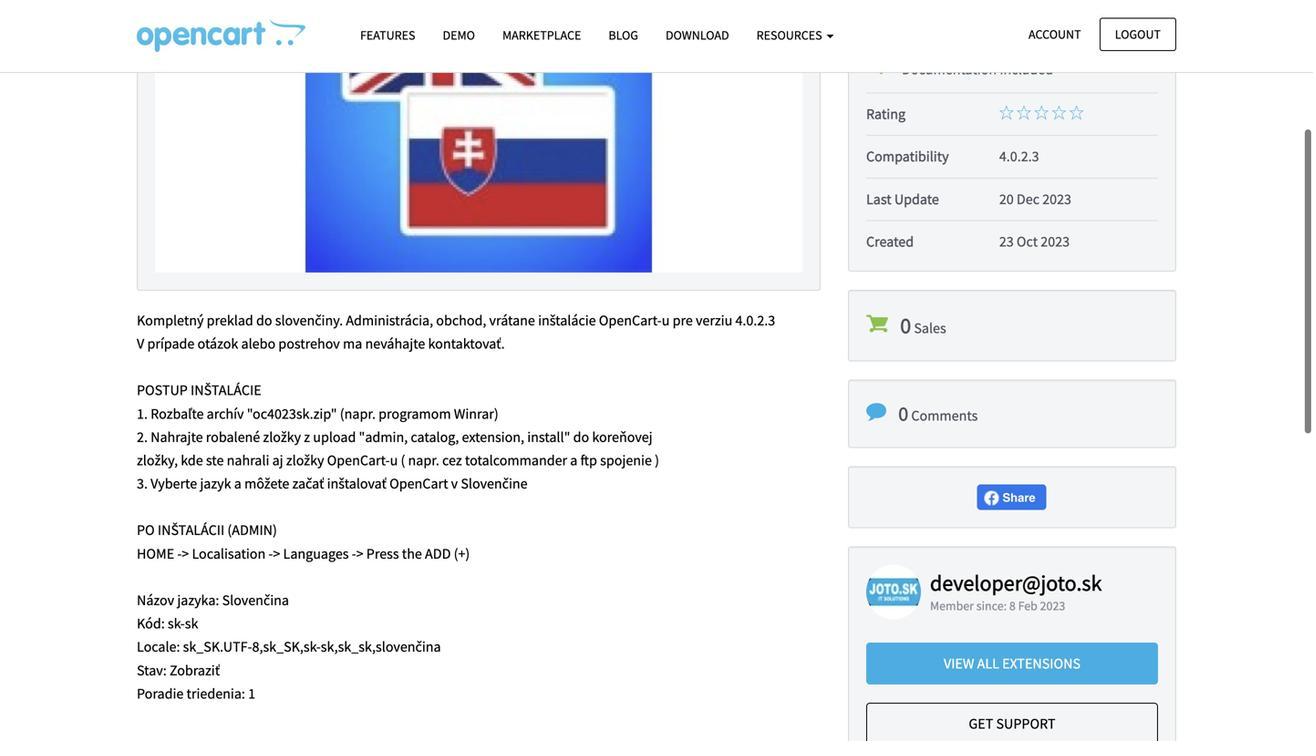 Task type: vqa. For each thing, say whether or not it's contained in the screenshot.
the Download inside the Download "link"
no



Task type: locate. For each thing, give the bounding box(es) containing it.
> left press on the left bottom of the page
[[356, 545, 363, 563]]

jazyk
[[200, 475, 231, 493]]

zložky down z
[[286, 451, 324, 470]]

comment image
[[866, 402, 886, 422]]

0 vertical spatial do
[[256, 311, 272, 330]]

2 horizontal spatial >
[[356, 545, 363, 563]]

download
[[666, 27, 729, 43]]

oct
[[1017, 232, 1038, 251]]

cart mini image
[[866, 313, 888, 335]]

opencart up included
[[988, 37, 1047, 55]]

star light o image
[[999, 105, 1014, 120], [1069, 105, 1084, 120]]

inštalácie
[[538, 311, 596, 330]]

otázok
[[197, 335, 238, 353]]

developed by opencart community documentation included
[[902, 37, 1121, 78]]

features link
[[347, 19, 429, 51]]

0 vertical spatial u
[[662, 311, 670, 330]]

kód:
[[137, 615, 165, 633]]

0 vertical spatial zložky
[[263, 428, 301, 446]]

2 horizontal spatial -
[[352, 545, 356, 563]]

a left 'ftp'
[[570, 451, 578, 470]]

opencart down napr.
[[390, 475, 448, 493]]

demo
[[443, 27, 475, 43]]

install"
[[527, 428, 570, 446]]

3 > from the left
[[356, 545, 363, 563]]

(napr.
[[340, 405, 376, 423]]

zložky
[[263, 428, 301, 446], [286, 451, 324, 470]]

ma
[[343, 335, 362, 353]]

2 horizontal spatial star light o image
[[1052, 105, 1066, 120]]

"oc4023sk.zip"
[[247, 405, 337, 423]]

2.
[[137, 428, 148, 446]]

1 > from the left
[[182, 545, 189, 563]]

a
[[570, 451, 578, 470], [234, 475, 241, 493]]

2023 right dec
[[1043, 190, 1072, 208]]

0 vertical spatial 4.0.2.3
[[999, 147, 1039, 166]]

0 left sales
[[900, 312, 911, 339]]

1 horizontal spatial opencart
[[988, 37, 1047, 55]]

kompletný
[[137, 311, 204, 330]]

2023 right oct
[[1041, 232, 1070, 251]]

- right home
[[177, 545, 182, 563]]

u inside postup inštalácie 1. rozbaľte archív "oc4023sk.zip" (napr. programom winrar) 2. nahrajte robalené zložky z upload "admin, catalog, extension, install" do koreňovej zložky, kde ste nahrali aj zložky opencart-u ( napr. cez totalcommander a ftp spojenie ) 3. vyberte jazyk a môžete začať inštalovať opencart v slovenčine
[[390, 451, 398, 470]]

0 horizontal spatial u
[[390, 451, 398, 470]]

zložky,
[[137, 451, 178, 470]]

feb
[[1018, 598, 1038, 614]]

last
[[866, 190, 892, 208]]

verziu
[[696, 311, 733, 330]]

> down (admin)
[[273, 545, 280, 563]]

a right jazyk at the bottom left of page
[[234, 475, 241, 493]]

0 horizontal spatial >
[[182, 545, 189, 563]]

download link
[[652, 19, 743, 51]]

administrácia,
[[346, 311, 433, 330]]

1 horizontal spatial -
[[269, 545, 273, 563]]

alebo
[[241, 335, 276, 353]]

1 vertical spatial 0
[[898, 401, 908, 426]]

account link
[[1013, 18, 1097, 51]]

3.
[[137, 475, 148, 493]]

1 vertical spatial u
[[390, 451, 398, 470]]

sk
[[185, 615, 198, 633]]

1 vertical spatial a
[[234, 475, 241, 493]]

home
[[137, 545, 174, 563]]

pre
[[673, 311, 693, 330]]

0 horizontal spatial do
[[256, 311, 272, 330]]

opencart inside postup inštalácie 1. rozbaľte archív "oc4023sk.zip" (napr. programom winrar) 2. nahrajte robalené zložky z upload "admin, catalog, extension, install" do koreňovej zložky, kde ste nahrali aj zložky opencart-u ( napr. cez totalcommander a ftp spojenie ) 3. vyberte jazyk a môžete začať inštalovať opencart v slovenčine
[[390, 475, 448, 493]]

v
[[451, 475, 458, 493]]

1 horizontal spatial >
[[273, 545, 280, 563]]

vrátane
[[489, 311, 535, 330]]

20 dec 2023
[[999, 190, 1072, 208]]

- left press on the left bottom of the page
[[352, 545, 356, 563]]

star light o image
[[1017, 105, 1031, 120], [1034, 105, 1049, 120], [1052, 105, 1066, 120]]

do up 'ftp'
[[573, 428, 589, 446]]

slovenčiny.
[[275, 311, 343, 330]]

4.0.2.3 right verziu
[[735, 311, 775, 330]]

1 vertical spatial opencart
[[390, 475, 448, 493]]

opencart- left pre
[[599, 311, 662, 330]]

star light o image down community on the top right
[[1069, 105, 1084, 120]]

demo link
[[429, 19, 489, 51]]

marketplace link
[[489, 19, 595, 51]]

developer@joto.sk
[[930, 570, 1102, 597]]

totalcommander
[[465, 451, 567, 470]]

opencart- inside kompletný preklad do slovenčiny. administrácia, obchod, vrátane inštalácie opencart-u pre verziu 4.0.2.3 v prípade otázok alebo postrehov ma neváhajte kontaktovať.
[[599, 311, 662, 330]]

20
[[999, 190, 1014, 208]]

2023
[[1043, 190, 1072, 208], [1041, 232, 1070, 251], [1040, 598, 1065, 614]]

blog link
[[595, 19, 652, 51]]

triedenia:
[[187, 685, 245, 703]]

star light o image down included
[[999, 105, 1014, 120]]

1 vertical spatial do
[[573, 428, 589, 446]]

nahrali
[[227, 451, 269, 470]]

zložky up aj
[[263, 428, 301, 446]]

0 horizontal spatial opencart-
[[327, 451, 390, 470]]

u
[[662, 311, 670, 330], [390, 451, 398, 470]]

1 star light o image from the left
[[999, 105, 1014, 120]]

logout
[[1115, 26, 1161, 42]]

postrehov
[[278, 335, 340, 353]]

u left pre
[[662, 311, 670, 330]]

spojenie
[[600, 451, 652, 470]]

support
[[996, 715, 1056, 733]]

1 vertical spatial opencart-
[[327, 451, 390, 470]]

poradie
[[137, 685, 184, 703]]

1 horizontal spatial u
[[662, 311, 670, 330]]

view all extensions
[[944, 655, 1081, 673]]

rozbaľte
[[151, 405, 204, 423]]

get support link
[[866, 703, 1158, 741]]

0 horizontal spatial 4.0.2.3
[[735, 311, 775, 330]]

inštalácii
[[158, 521, 225, 540]]

opencart - oc preklad slovak / slovenčina ver. 4.0.2.3 image
[[137, 19, 306, 52]]

2 star light o image from the left
[[1034, 105, 1049, 120]]

4.0.2.3 up dec
[[999, 147, 1039, 166]]

opencart- up inštalovať
[[327, 451, 390, 470]]

2 vertical spatial 2023
[[1040, 598, 1065, 614]]

0 horizontal spatial opencart
[[390, 475, 448, 493]]

0
[[900, 312, 911, 339], [898, 401, 908, 426]]

do up alebo
[[256, 311, 272, 330]]

get
[[969, 715, 993, 733]]

zobraziť
[[170, 661, 220, 680]]

do inside postup inštalácie 1. rozbaľte archív "oc4023sk.zip" (napr. programom winrar) 2. nahrajte robalené zložky z upload "admin, catalog, extension, install" do koreňovej zložky, kde ste nahrali aj zložky opencart-u ( napr. cez totalcommander a ftp spojenie ) 3. vyberte jazyk a môžete začať inštalovať opencart v slovenčine
[[573, 428, 589, 446]]

>
[[182, 545, 189, 563], [273, 545, 280, 563], [356, 545, 363, 563]]

by
[[970, 37, 985, 55]]

1 vertical spatial 4.0.2.3
[[735, 311, 775, 330]]

0 for 0 sales
[[900, 312, 911, 339]]

opencart- inside postup inštalácie 1. rozbaľte archív "oc4023sk.zip" (napr. programom winrar) 2. nahrajte robalené zložky z upload "admin, catalog, extension, install" do koreňovej zložky, kde ste nahrali aj zložky opencart-u ( napr. cez totalcommander a ftp spojenie ) 3. vyberte jazyk a môžete začať inštalovať opencart v slovenčine
[[327, 451, 390, 470]]

(
[[401, 451, 405, 470]]

23 oct 2023
[[999, 232, 1070, 251]]

0 vertical spatial a
[[570, 451, 578, 470]]

"admin,
[[359, 428, 408, 446]]

3 star light o image from the left
[[1052, 105, 1066, 120]]

1 horizontal spatial star light o image
[[1069, 105, 1084, 120]]

rating
[[866, 105, 906, 123]]

1.
[[137, 405, 148, 423]]

slovenčina
[[222, 591, 289, 610]]

0 vertical spatial 0
[[900, 312, 911, 339]]

0 horizontal spatial a
[[234, 475, 241, 493]]

blog
[[609, 27, 638, 43]]

0 vertical spatial opencart
[[988, 37, 1047, 55]]

upload
[[313, 428, 356, 446]]

môžete
[[244, 475, 289, 493]]

3 - from the left
[[352, 545, 356, 563]]

1 horizontal spatial star light o image
[[1034, 105, 1049, 120]]

0 vertical spatial 2023
[[1043, 190, 1072, 208]]

extension,
[[462, 428, 524, 446]]

kde
[[181, 451, 203, 470]]

1 horizontal spatial a
[[570, 451, 578, 470]]

2 > from the left
[[273, 545, 280, 563]]

0 horizontal spatial star light o image
[[1017, 105, 1031, 120]]

sk-
[[168, 615, 185, 633]]

1 horizontal spatial opencart-
[[599, 311, 662, 330]]

created
[[866, 232, 914, 251]]

)
[[655, 451, 659, 470]]

1 vertical spatial 2023
[[1041, 232, 1070, 251]]

2023 right feb
[[1040, 598, 1065, 614]]

- down (admin)
[[269, 545, 273, 563]]

0 horizontal spatial -
[[177, 545, 182, 563]]

do
[[256, 311, 272, 330], [573, 428, 589, 446]]

(admin)
[[227, 521, 277, 540]]

0 vertical spatial opencart-
[[599, 311, 662, 330]]

developer@joto.sk image
[[866, 565, 921, 620]]

-
[[177, 545, 182, 563], [269, 545, 273, 563], [352, 545, 356, 563]]

0 horizontal spatial star light o image
[[999, 105, 1014, 120]]

1 horizontal spatial do
[[573, 428, 589, 446]]

0 right comment icon
[[898, 401, 908, 426]]

> down inštalácii
[[182, 545, 189, 563]]

u left (
[[390, 451, 398, 470]]



Task type: describe. For each thing, give the bounding box(es) containing it.
preklad
[[207, 311, 253, 330]]

postup inštalácie 1. rozbaľte archív "oc4023sk.zip" (napr. programom winrar) 2. nahrajte robalené zložky z upload "admin, catalog, extension, install" do koreňovej zložky, kde ste nahrali aj zložky opencart-u ( napr. cez totalcommander a ftp spojenie ) 3. vyberte jazyk a môžete začať inštalovať opencart v slovenčine
[[137, 381, 659, 493]]

1 horizontal spatial 4.0.2.3
[[999, 147, 1039, 166]]

v
[[137, 335, 144, 353]]

kompletný preklad do slovenčiny. administrácia, obchod, vrátane inštalácie opencart-u pre verziu 4.0.2.3 v prípade otázok alebo postrehov ma neváhajte kontaktovať.
[[137, 311, 775, 353]]

programom
[[379, 405, 451, 423]]

winrar)
[[454, 405, 499, 423]]

inštalácie
[[191, 381, 261, 400]]

0 comments
[[898, 401, 978, 426]]

po
[[137, 521, 155, 540]]

slovenčine
[[461, 475, 528, 493]]

developer@joto.sk member since: 8 feb 2023
[[930, 570, 1102, 614]]

community
[[1050, 37, 1121, 55]]

vyberte
[[151, 475, 197, 493]]

locale:
[[137, 638, 180, 656]]

archív
[[207, 405, 244, 423]]

0 for 0 comments
[[898, 401, 908, 426]]

začať
[[292, 475, 324, 493]]

documentation
[[902, 60, 997, 78]]

obchod,
[[436, 311, 486, 330]]

u inside kompletný preklad do slovenčiny. administrácia, obchod, vrátane inštalácie opencart-u pre verziu 4.0.2.3 v prípade otázok alebo postrehov ma neváhajte kontaktovať.
[[662, 311, 670, 330]]

get support
[[969, 715, 1056, 733]]

included
[[1000, 60, 1053, 78]]

4.0.2.3 inside kompletný preklad do slovenčiny. administrácia, obchod, vrátane inštalácie opencart-u pre verziu 4.0.2.3 v prípade otázok alebo postrehov ma neváhajte kontaktovať.
[[735, 311, 775, 330]]

1 vertical spatial zložky
[[286, 451, 324, 470]]

all
[[977, 655, 999, 673]]

2023 for 20 dec 2023
[[1043, 190, 1072, 208]]

opencart inside developed by opencart community documentation included
[[988, 37, 1047, 55]]

2023 for 23 oct 2023
[[1041, 232, 1070, 251]]

oc preklad slovak / slovenčina ver. 4.0.2.3 image
[[155, 0, 803, 273]]

extensions
[[1002, 655, 1081, 673]]

developed
[[902, 37, 967, 55]]

jazyka:
[[177, 591, 219, 610]]

(+)
[[454, 545, 470, 563]]

sk,sk_sk,slovenčina
[[321, 638, 441, 656]]

nahrajte
[[151, 428, 203, 446]]

languages
[[283, 545, 349, 563]]

member
[[930, 598, 974, 614]]

1 - from the left
[[177, 545, 182, 563]]

last update
[[866, 190, 939, 208]]

since:
[[976, 598, 1007, 614]]

aj
[[272, 451, 283, 470]]

localisation
[[192, 545, 266, 563]]

do inside kompletný preklad do slovenčiny. administrácia, obchod, vrátane inštalácie opencart-u pre verziu 4.0.2.3 v prípade otázok alebo postrehov ma neváhajte kontaktovať.
[[256, 311, 272, 330]]

account
[[1029, 26, 1081, 42]]

neváhajte
[[365, 335, 425, 353]]

napr.
[[408, 451, 439, 470]]

view
[[944, 655, 974, 673]]

2 star light o image from the left
[[1069, 105, 1084, 120]]

z
[[304, 428, 310, 446]]

sales
[[914, 319, 946, 337]]

the
[[402, 545, 422, 563]]

0 sales
[[900, 312, 946, 339]]

update
[[894, 190, 939, 208]]

1
[[248, 685, 255, 703]]

add
[[425, 545, 451, 563]]

postup
[[137, 381, 188, 400]]

2023 inside developer@joto.sk member since: 8 feb 2023
[[1040, 598, 1065, 614]]

názov jazyka: slovenčina kód: sk-sk locale: sk_sk.utf-8,sk_sk,sk-sk,sk_sk,slovenčina stav: zobraziť poradie triedenia: 1
[[137, 591, 441, 703]]

2 - from the left
[[269, 545, 273, 563]]

robalené
[[206, 428, 260, 446]]

catalog,
[[411, 428, 459, 446]]

resources
[[757, 27, 825, 43]]

23
[[999, 232, 1014, 251]]

inštalovať
[[327, 475, 387, 493]]

comments
[[911, 407, 978, 425]]

prípade
[[147, 335, 195, 353]]

cez
[[442, 451, 462, 470]]

koreňovej
[[592, 428, 653, 446]]

1 star light o image from the left
[[1017, 105, 1031, 120]]

ste
[[206, 451, 224, 470]]

view all extensions link
[[866, 643, 1158, 685]]

sk_sk.utf-
[[183, 638, 252, 656]]

8,sk_sk,sk-
[[252, 638, 321, 656]]

8
[[1009, 598, 1016, 614]]



